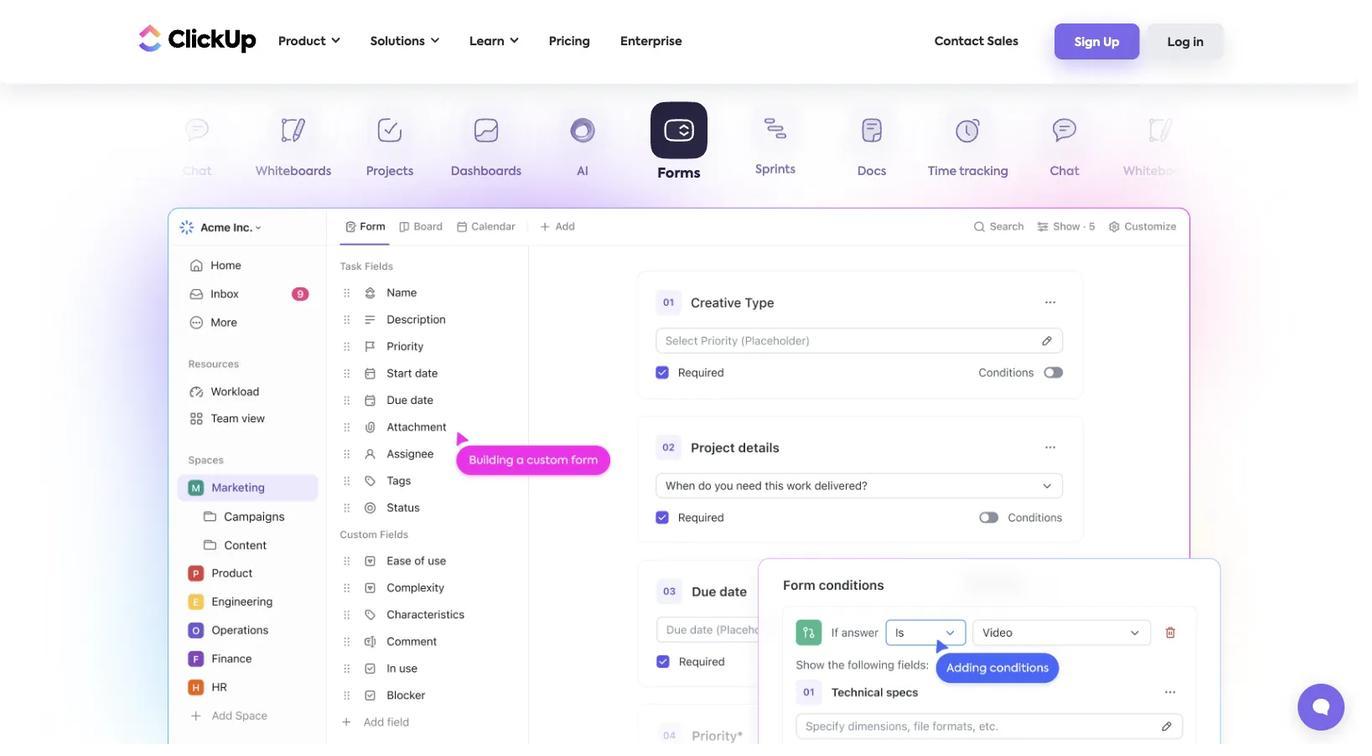 Task type: locate. For each thing, give the bounding box(es) containing it.
projects button
[[342, 107, 438, 185], [1210, 107, 1306, 185]]

2 whiteboards button from the left
[[1113, 107, 1210, 185]]

1 horizontal spatial tracking
[[960, 166, 1009, 178]]

0 horizontal spatial whiteboards button
[[245, 107, 342, 185]]

sign
[[1075, 37, 1101, 48]]

1 horizontal spatial chat button
[[1017, 107, 1113, 185]]

0 horizontal spatial chat
[[182, 166, 212, 178]]

1 horizontal spatial time
[[928, 166, 957, 178]]

0 horizontal spatial chat button
[[149, 107, 245, 185]]

0 horizontal spatial projects
[[366, 166, 414, 178]]

0 horizontal spatial projects button
[[342, 107, 438, 185]]

chat
[[182, 166, 212, 178], [1050, 166, 1080, 178]]

1 horizontal spatial time tracking
[[928, 166, 1009, 178]]

0 horizontal spatial time
[[60, 166, 89, 178]]

1 chat from the left
[[182, 166, 212, 178]]

whiteboards
[[256, 166, 331, 178], [1124, 166, 1199, 178]]

1 horizontal spatial whiteboards button
[[1113, 107, 1210, 185]]

whiteboards button
[[245, 107, 342, 185], [1113, 107, 1210, 185]]

1 horizontal spatial whiteboards
[[1124, 166, 1199, 178]]

log
[[1168, 37, 1191, 48]]

0 horizontal spatial whiteboards
[[256, 166, 331, 178]]

sign up button
[[1055, 24, 1140, 59]]

projects
[[366, 166, 414, 178], [1234, 166, 1282, 178]]

1 horizontal spatial chat
[[1050, 166, 1080, 178]]

chat button
[[149, 107, 245, 185], [1017, 107, 1113, 185]]

0 horizontal spatial time tracking button
[[52, 107, 149, 185]]

1 horizontal spatial projects
[[1234, 166, 1282, 178]]

docs
[[858, 166, 887, 178]]

2 time tracking button from the left
[[920, 107, 1017, 185]]

0 horizontal spatial tracking
[[92, 166, 141, 178]]

time tracking
[[60, 166, 141, 178], [928, 166, 1009, 178]]

forms
[[658, 167, 701, 180]]

forms image
[[168, 208, 1191, 745], [738, 541, 1241, 745]]

1 chat button from the left
[[149, 107, 245, 185]]

1 time from the left
[[60, 166, 89, 178]]

pricing
[[549, 36, 590, 47]]

2 chat button from the left
[[1017, 107, 1113, 185]]

contact sales link
[[926, 24, 1027, 59]]

0 horizontal spatial time tracking
[[60, 166, 141, 178]]

sprints
[[756, 166, 796, 177]]

1 horizontal spatial time tracking button
[[920, 107, 1017, 185]]

product
[[278, 36, 326, 47]]

enterprise
[[621, 36, 682, 47]]

learn button
[[461, 24, 527, 59]]

2 time from the left
[[928, 166, 957, 178]]

2 projects button from the left
[[1210, 107, 1306, 185]]

time
[[60, 166, 89, 178], [928, 166, 957, 178]]

tracking
[[92, 166, 141, 178], [960, 166, 1009, 178]]

time tracking button
[[52, 107, 149, 185], [920, 107, 1017, 185]]

1 horizontal spatial projects button
[[1210, 107, 1306, 185]]



Task type: vqa. For each thing, say whether or not it's contained in the screenshot.
left Chat "button"
yes



Task type: describe. For each thing, give the bounding box(es) containing it.
ai button
[[535, 107, 631, 185]]

solutions button
[[362, 24, 448, 59]]

2 tracking from the left
[[960, 166, 1009, 178]]

pricing link
[[541, 24, 599, 59]]

contact sales
[[935, 36, 1019, 47]]

1 whiteboards from the left
[[256, 166, 331, 178]]

1 whiteboards button from the left
[[245, 107, 342, 185]]

in
[[1194, 37, 1204, 48]]

contact
[[935, 36, 985, 47]]

up
[[1104, 37, 1120, 48]]

1 projects from the left
[[366, 166, 414, 178]]

product button
[[270, 24, 349, 59]]

enterprise link
[[612, 24, 691, 59]]

log in
[[1168, 37, 1204, 48]]

solutions
[[370, 36, 425, 47]]

ai
[[577, 166, 589, 178]]

2 whiteboards from the left
[[1124, 166, 1199, 178]]

2 chat from the left
[[1050, 166, 1080, 178]]

sprints button
[[728, 107, 824, 185]]

2 time tracking from the left
[[928, 166, 1009, 178]]

sign up
[[1075, 37, 1120, 48]]

log in link
[[1148, 24, 1224, 59]]

clickup image
[[134, 22, 257, 54]]

docs button
[[824, 107, 920, 185]]

dashboards
[[451, 166, 522, 178]]

learn
[[470, 36, 505, 47]]

1 projects button from the left
[[342, 107, 438, 185]]

1 time tracking button from the left
[[52, 107, 149, 185]]

2 projects from the left
[[1234, 166, 1282, 178]]

dashboards button
[[438, 107, 535, 185]]

1 tracking from the left
[[92, 166, 141, 178]]

sales
[[988, 36, 1019, 47]]

forms button
[[631, 102, 728, 185]]

1 time tracking from the left
[[60, 166, 141, 178]]



